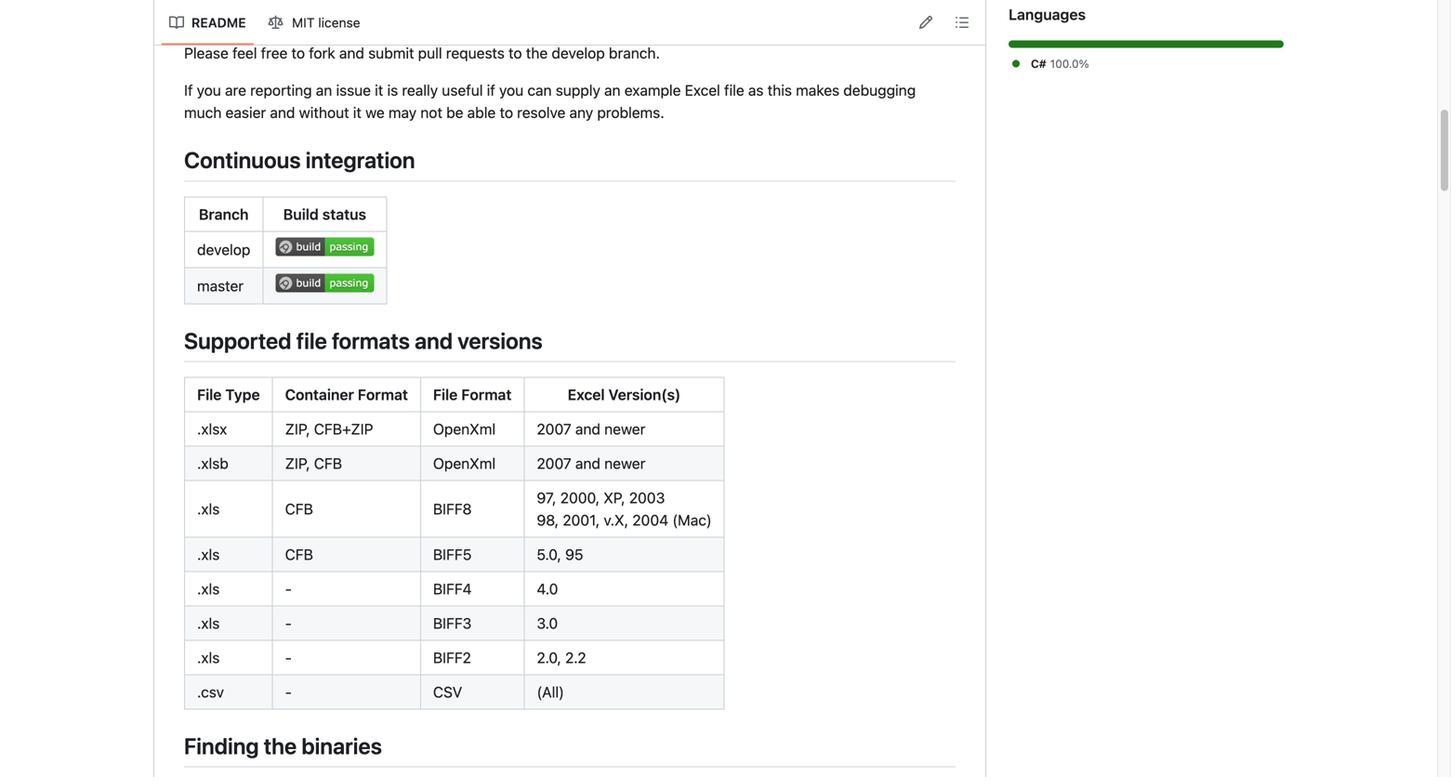 Task type: locate. For each thing, give the bounding box(es) containing it.
this
[[768, 81, 792, 99]]

newer up xp,
[[605, 455, 646, 472]]

1 horizontal spatial file
[[433, 386, 458, 404]]

1 vertical spatial the
[[264, 733, 297, 759]]

2 file from the left
[[433, 386, 458, 404]]

2007 and newer up 2000,
[[537, 455, 646, 472]]

list
[[162, 8, 369, 38]]

1 - from the top
[[285, 580, 292, 598]]

1 vertical spatial zip,
[[285, 455, 310, 472]]

format up cfb+zip
[[358, 386, 408, 404]]

cfb for biff5
[[285, 546, 313, 564]]

2.0, 2.2
[[537, 649, 586, 667]]

biff2
[[433, 649, 471, 667]]

openxml up 'biff8'
[[433, 455, 496, 472]]

branch.
[[609, 44, 660, 62]]

0 vertical spatial 2007 and newer
[[537, 420, 646, 438]]

versions
[[458, 328, 543, 354]]

excel left files
[[606, 7, 641, 25]]

an up without
[[316, 81, 332, 99]]

0 horizontal spatial c#
[[438, 7, 457, 25]]

5 .xls from the top
[[197, 649, 220, 667]]

file type
[[197, 386, 260, 404]]

the up can
[[526, 44, 548, 62]]

to right able
[[500, 104, 513, 121]]

0 vertical spatial zip,
[[285, 420, 310, 438]]

file
[[197, 386, 222, 404], [433, 386, 458, 404]]

v.x,
[[604, 511, 629, 529]]

mit license link
[[261, 8, 369, 38]]

.xls for biff3
[[197, 615, 220, 632]]

zip, for zip, cfb+zip
[[285, 420, 310, 438]]

without
[[299, 104, 349, 121]]

openxml for zip, cfb+zip
[[433, 420, 496, 438]]

2007 for cfb+zip
[[537, 420, 572, 438]]

microsoft
[[538, 7, 602, 25]]

you right the if
[[499, 81, 524, 99]]

1 format from the left
[[358, 386, 408, 404]]

file format
[[433, 386, 512, 404]]

you
[[197, 81, 221, 99], [499, 81, 524, 99]]

and down the reporting
[[270, 104, 295, 121]]

0 horizontal spatial file
[[296, 328, 327, 354]]

1 vertical spatial excel
[[685, 81, 721, 99]]

biff3
[[433, 615, 472, 632]]

0 vertical spatial c#
[[438, 7, 457, 25]]

biff8
[[433, 500, 472, 518]]

makes
[[796, 81, 840, 99]]

2 openxml from the top
[[433, 455, 496, 472]]

3 .xls from the top
[[197, 580, 220, 598]]

c# right dot fill image
[[1031, 57, 1047, 70]]

may
[[389, 104, 417, 121]]

much
[[184, 104, 222, 121]]

zip, cfb
[[285, 455, 342, 472]]

0 vertical spatial it
[[375, 81, 383, 99]]

c# 100.0 element
[[1009, 40, 1284, 48]]

1 2007 from the top
[[537, 420, 572, 438]]

if
[[184, 81, 193, 99]]

0 vertical spatial file
[[724, 81, 745, 99]]

1 .xls from the top
[[197, 500, 220, 518]]

for
[[461, 7, 480, 25]]

build status
[[283, 205, 367, 223]]

please feel free to fork and submit pull requests to the develop branch.
[[184, 44, 660, 62]]

library
[[325, 7, 367, 25]]

1 newer from the top
[[605, 420, 646, 438]]

it left is
[[375, 81, 383, 99]]

1 vertical spatial build status image
[[276, 274, 374, 292]]

2007 and newer down excel version(s)
[[537, 420, 646, 438]]

file down "versions"
[[433, 386, 458, 404]]

3 - from the top
[[285, 649, 292, 667]]

and down excel version(s)
[[576, 420, 601, 438]]

1 2007 and newer from the top
[[537, 420, 646, 438]]

the right the finding
[[264, 733, 297, 759]]

readme
[[192, 15, 246, 30]]

1 horizontal spatial format
[[462, 386, 512, 404]]

requests
[[446, 44, 505, 62]]

openxml down file format
[[433, 420, 496, 438]]

97, 2000, xp, 2003 98, 2001, v.x, 2004 (mac)
[[537, 489, 712, 529]]

develop up supply
[[552, 44, 605, 62]]

supply
[[556, 81, 601, 99]]

dot fill image
[[1009, 56, 1024, 71]]

2001,
[[563, 511, 600, 529]]

2 2007 from the top
[[537, 455, 572, 472]]

languages
[[1009, 6, 1086, 23]]

2 vertical spatial cfb
[[285, 546, 313, 564]]

to
[[292, 44, 305, 62], [509, 44, 522, 62], [500, 104, 513, 121]]

1 build status image from the top
[[276, 237, 374, 256]]

1 file from the left
[[197, 386, 222, 404]]

0 vertical spatial the
[[526, 44, 548, 62]]

finding the binaries
[[184, 733, 382, 759]]

0 vertical spatial build status image
[[276, 237, 374, 256]]

newer
[[605, 420, 646, 438], [605, 455, 646, 472]]

file up container
[[296, 328, 327, 354]]

develop
[[552, 44, 605, 62], [197, 241, 251, 258]]

the
[[526, 44, 548, 62], [264, 733, 297, 759]]

easier
[[226, 104, 266, 121]]

c#
[[438, 7, 457, 25], [1031, 57, 1047, 70]]

0 horizontal spatial an
[[316, 81, 332, 99]]

0 vertical spatial 2007
[[537, 420, 572, 438]]

1 horizontal spatial an
[[605, 81, 621, 99]]

example
[[625, 81, 681, 99]]

2007 and newer
[[537, 420, 646, 438], [537, 455, 646, 472]]

5.0, 95
[[537, 546, 584, 564]]

an up problems.
[[605, 81, 621, 99]]

0 vertical spatial excel
[[606, 7, 641, 25]]

0 horizontal spatial file
[[197, 386, 222, 404]]

file left as
[[724, 81, 745, 99]]

0 horizontal spatial format
[[358, 386, 408, 404]]

supported file formats and versions
[[184, 328, 543, 354]]

2007 and newer for zip, cfb+zip
[[537, 420, 646, 438]]

it left we
[[353, 104, 362, 121]]

1 vertical spatial 2007 and newer
[[537, 455, 646, 472]]

and
[[267, 7, 292, 25], [339, 44, 365, 62], [270, 104, 295, 121], [415, 328, 453, 354], [576, 420, 601, 438], [576, 455, 601, 472]]

develop down branch
[[197, 241, 251, 258]]

0 vertical spatial cfb
[[314, 455, 342, 472]]

format for file format
[[462, 386, 512, 404]]

and inside 'if you are reporting an issue it is really useful if you can supply an example excel file as this makes debugging much easier and without it we may not be able to resolve any problems.'
[[270, 104, 295, 121]]

4 .xls from the top
[[197, 615, 220, 632]]

fast
[[296, 7, 321, 25]]

debugging
[[844, 81, 916, 99]]

2 2007 and newer from the top
[[537, 455, 646, 472]]

and right formats on the left top
[[415, 328, 453, 354]]

1 vertical spatial it
[[353, 104, 362, 121]]

1 vertical spatial 2007
[[537, 455, 572, 472]]

file
[[724, 81, 745, 99], [296, 328, 327, 354]]

zip, cfb+zip
[[285, 420, 373, 438]]

binaries
[[302, 733, 382, 759]]

c# 100.0%
[[1031, 57, 1090, 70]]

1 vertical spatial cfb
[[285, 500, 313, 518]]

book image
[[169, 15, 184, 30]]

2 newer from the top
[[605, 455, 646, 472]]

.xls for biff8
[[197, 500, 220, 518]]

c# right in on the left
[[438, 7, 457, 25]]

2 an from the left
[[605, 81, 621, 99]]

format
[[358, 386, 408, 404], [462, 386, 512, 404]]

0 horizontal spatial the
[[264, 733, 297, 759]]

2 build status image from the top
[[276, 274, 374, 292]]

not
[[421, 104, 443, 121]]

branch
[[199, 205, 249, 223]]

file left type
[[197, 386, 222, 404]]

2 you from the left
[[499, 81, 524, 99]]

excel left the version(s)
[[568, 386, 605, 404]]

1 horizontal spatial you
[[499, 81, 524, 99]]

4.0
[[537, 580, 558, 598]]

0 horizontal spatial you
[[197, 81, 221, 99]]

reporting
[[250, 81, 312, 99]]

excel right example
[[685, 81, 721, 99]]

1 horizontal spatial excel
[[606, 7, 641, 25]]

1 vertical spatial openxml
[[433, 455, 496, 472]]

status
[[323, 205, 367, 223]]

you right if at the top left of page
[[197, 81, 221, 99]]

0 vertical spatial openxml
[[433, 420, 496, 438]]

build status image for develop
[[276, 237, 374, 256]]

2 horizontal spatial excel
[[685, 81, 721, 99]]

1 vertical spatial file
[[296, 328, 327, 354]]

format down "versions"
[[462, 386, 512, 404]]

1 openxml from the top
[[433, 420, 496, 438]]

list containing readme
[[162, 8, 369, 38]]

0 vertical spatial newer
[[605, 420, 646, 438]]

edit file image
[[919, 15, 934, 30]]

supported
[[184, 328, 292, 354]]

4 - from the top
[[285, 684, 292, 701]]

2 - from the top
[[285, 615, 292, 632]]

1 horizontal spatial it
[[375, 81, 383, 99]]

2 vertical spatial excel
[[568, 386, 605, 404]]

.xls for biff4
[[197, 580, 220, 598]]

2.2
[[565, 649, 586, 667]]

license
[[318, 15, 360, 30]]

continuous
[[184, 147, 301, 173]]

formats
[[332, 328, 410, 354]]

1 vertical spatial c#
[[1031, 57, 1047, 70]]

0 horizontal spatial develop
[[197, 241, 251, 258]]

.xls
[[197, 500, 220, 518], [197, 546, 220, 564], [197, 580, 220, 598], [197, 615, 220, 632], [197, 649, 220, 667]]

xp,
[[604, 489, 625, 507]]

build
[[283, 205, 319, 223]]

1 zip, from the top
[[285, 420, 310, 438]]

1 vertical spatial newer
[[605, 455, 646, 472]]

build status image
[[276, 237, 374, 256], [276, 274, 374, 292]]

openxml for zip, cfb
[[433, 455, 496, 472]]

cfb for biff8
[[285, 500, 313, 518]]

biff5
[[433, 546, 472, 564]]

1 horizontal spatial c#
[[1031, 57, 1047, 70]]

1 horizontal spatial develop
[[552, 44, 605, 62]]

zip, up zip, cfb
[[285, 420, 310, 438]]

.xls for biff2
[[197, 649, 220, 667]]

100.0%
[[1051, 57, 1090, 70]]

zip, for zip, cfb
[[285, 455, 310, 472]]

2007 for cfb
[[537, 455, 572, 472]]

2 format from the left
[[462, 386, 512, 404]]

2 .xls from the top
[[197, 546, 220, 564]]

mit license
[[292, 15, 360, 30]]

2 zip, from the top
[[285, 455, 310, 472]]

1 horizontal spatial file
[[724, 81, 745, 99]]

zip, down zip, cfb+zip
[[285, 455, 310, 472]]

newer down excel version(s)
[[605, 420, 646, 438]]



Task type: vqa. For each thing, say whether or not it's contained in the screenshot.


Task type: describe. For each thing, give the bounding box(es) containing it.
1 you from the left
[[197, 81, 221, 99]]

excel version(s)
[[568, 386, 681, 404]]

issue
[[336, 81, 371, 99]]

files
[[645, 7, 673, 25]]

file inside 'if you are reporting an issue it is really useful if you can supply an example excel file as this makes debugging much easier and without it we may not be able to resolve any problems.'
[[724, 81, 745, 99]]

97,
[[537, 489, 557, 507]]

1 an from the left
[[316, 81, 332, 99]]

master
[[197, 277, 244, 295]]

format for container format
[[358, 386, 408, 404]]

type
[[225, 386, 260, 404]]

integration
[[306, 147, 415, 173]]

98,
[[537, 511, 559, 529]]

please
[[184, 44, 229, 62]]

version(s)
[[609, 386, 681, 404]]

fork
[[309, 44, 335, 62]]

- for csv
[[285, 684, 292, 701]]

cfb+zip
[[314, 420, 373, 438]]

2004
[[633, 511, 669, 529]]

2.0,
[[537, 649, 562, 667]]

file for file type
[[197, 386, 222, 404]]

in
[[422, 7, 434, 25]]

pull
[[418, 44, 442, 62]]

feel
[[233, 44, 257, 62]]

0 vertical spatial develop
[[552, 44, 605, 62]]

.xls for biff5
[[197, 546, 220, 564]]

lightweight and fast library written in c# for reading microsoft excel files (2.0-2021, 365).
[[184, 7, 787, 25]]

submit
[[368, 44, 414, 62]]

(all)
[[537, 684, 564, 701]]

to left fork
[[292, 44, 305, 62]]

mit
[[292, 15, 315, 30]]

.xlsb
[[197, 455, 229, 472]]

3.0
[[537, 615, 558, 632]]

and left the 'mit' in the top left of the page
[[267, 7, 292, 25]]

0 horizontal spatial it
[[353, 104, 362, 121]]

2007 and newer for zip, cfb
[[537, 455, 646, 472]]

(2.0-
[[677, 7, 710, 25]]

if
[[487, 81, 495, 99]]

to inside 'if you are reporting an issue it is really useful if you can supply an example excel file as this makes debugging much easier and without it we may not be able to resolve any problems.'
[[500, 104, 513, 121]]

.xlsx
[[197, 420, 227, 438]]

be
[[447, 104, 464, 121]]

5.0,
[[537, 546, 562, 564]]

can
[[528, 81, 552, 99]]

newer for cfb
[[605, 455, 646, 472]]

biff4
[[433, 580, 472, 598]]

if you are reporting an issue it is really useful if you can supply an example excel file as this makes debugging much easier and without it we may not be able to resolve any problems.
[[184, 81, 916, 121]]

- for biff2
[[285, 649, 292, 667]]

resolve
[[517, 104, 566, 121]]

container
[[285, 386, 354, 404]]

is
[[387, 81, 398, 99]]

- for biff4
[[285, 580, 292, 598]]

2000,
[[560, 489, 600, 507]]

excel inside 'if you are reporting an issue it is really useful if you can supply an example excel file as this makes debugging much easier and without it we may not be able to resolve any problems.'
[[685, 81, 721, 99]]

law image
[[268, 15, 283, 30]]

useful
[[442, 81, 483, 99]]

- for biff3
[[285, 615, 292, 632]]

2003
[[629, 489, 665, 507]]

able
[[468, 104, 496, 121]]

newer for cfb+zip
[[605, 420, 646, 438]]

and up 2000,
[[576, 455, 601, 472]]

and right fork
[[339, 44, 365, 62]]

really
[[402, 81, 438, 99]]

file for file format
[[433, 386, 458, 404]]

finding
[[184, 733, 259, 759]]

are
[[225, 81, 246, 99]]

readme link
[[162, 8, 254, 38]]

written
[[371, 7, 418, 25]]

build status image for master
[[276, 274, 374, 292]]

1 vertical spatial develop
[[197, 241, 251, 258]]

any
[[570, 104, 593, 121]]

365).
[[751, 7, 787, 25]]

continuous integration
[[184, 147, 415, 173]]

lightweight
[[184, 7, 263, 25]]

.csv
[[197, 684, 224, 701]]

reading
[[483, 7, 534, 25]]

2021,
[[710, 7, 747, 25]]

problems.
[[597, 104, 665, 121]]

0 horizontal spatial excel
[[568, 386, 605, 404]]

we
[[366, 104, 385, 121]]

95
[[565, 546, 584, 564]]

1 horizontal spatial the
[[526, 44, 548, 62]]

to down reading on the left
[[509, 44, 522, 62]]

(mac)
[[673, 511, 712, 529]]

outline image
[[955, 15, 970, 30]]

as
[[749, 81, 764, 99]]



